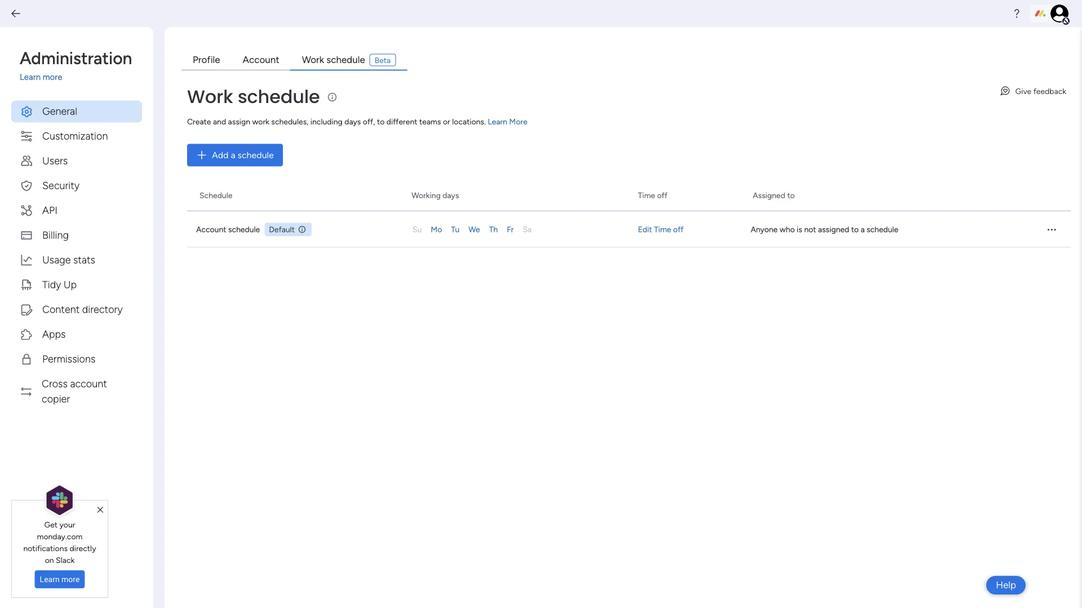 Task type: vqa. For each thing, say whether or not it's contained in the screenshot.
Filter by person
no



Task type: describe. For each thing, give the bounding box(es) containing it.
security
[[42, 180, 80, 192]]

apps
[[42, 329, 66, 341]]

users button
[[11, 150, 142, 172]]

on
[[45, 556, 54, 565]]

directly
[[70, 544, 96, 553]]

api
[[42, 205, 57, 217]]

get your monday.com notifications directly on slack
[[23, 520, 96, 565]]

0 vertical spatial time
[[638, 191, 655, 200]]

cross account copier
[[42, 378, 107, 406]]

tu
[[451, 225, 459, 234]]

and
[[213, 117, 226, 127]]

back to workspace image
[[10, 8, 21, 19]]

more inside "button"
[[61, 575, 80, 585]]

more inside administration learn more
[[43, 72, 62, 82]]

customization
[[42, 130, 108, 142]]

security button
[[11, 175, 142, 197]]

cross account copier button
[[11, 373, 142, 411]]

sa
[[523, 225, 532, 234]]

off,
[[363, 117, 375, 127]]

not
[[804, 225, 816, 234]]

tidy up
[[42, 279, 77, 291]]

assign
[[228, 117, 250, 127]]

who
[[780, 225, 795, 234]]

working
[[412, 191, 441, 200]]

schedule right assigned
[[867, 225, 898, 234]]

is
[[797, 225, 802, 234]]

mo
[[431, 225, 442, 234]]

administration
[[20, 48, 132, 68]]

row group containing account schedule
[[187, 212, 1071, 248]]

api button
[[11, 200, 142, 222]]

learn inside "button"
[[40, 575, 60, 585]]

tidy
[[42, 279, 61, 291]]

anyone who is not assigned to a schedule
[[751, 225, 898, 234]]

give feedback
[[1015, 86, 1066, 96]]

learn more
[[40, 575, 80, 585]]

monday.com
[[37, 532, 83, 542]]

get
[[44, 520, 58, 530]]

teams
[[419, 117, 441, 127]]

content directory
[[42, 304, 123, 316]]

0 vertical spatial work
[[302, 54, 324, 65]]

learn more link
[[20, 71, 142, 84]]

help
[[996, 580, 1016, 592]]

edit time off button
[[638, 224, 751, 236]]

a inside button
[[231, 150, 235, 161]]

1 horizontal spatial to
[[787, 191, 795, 200]]

account schedule
[[196, 225, 260, 234]]

general
[[42, 105, 77, 118]]

work
[[252, 117, 269, 127]]

your
[[60, 520, 75, 530]]

1 vertical spatial work schedule
[[187, 84, 320, 109]]

a inside row
[[861, 225, 865, 234]]

edit time off
[[638, 225, 684, 234]]

more
[[509, 117, 527, 127]]

account
[[70, 378, 107, 390]]

row containing schedule
[[185, 180, 1071, 212]]

tidy up button
[[11, 274, 142, 296]]

time inside 'edit time off' button
[[654, 225, 671, 234]]

content directory button
[[11, 299, 142, 321]]

locations.
[[452, 117, 486, 127]]

schedules,
[[271, 117, 308, 127]]

usage stats
[[42, 254, 95, 266]]

different
[[386, 117, 417, 127]]

learn more link
[[488, 117, 527, 127]]

general button
[[11, 101, 142, 123]]

grid containing schedule
[[185, 180, 1071, 516]]

schedule left beta on the left of the page
[[327, 54, 365, 65]]

account for account schedule
[[196, 225, 226, 234]]

0 vertical spatial to
[[377, 117, 385, 127]]

anyone
[[751, 225, 778, 234]]

add a schedule button
[[187, 144, 283, 167]]

schedule inside add a schedule button
[[238, 150, 274, 161]]

we
[[469, 225, 480, 234]]



Task type: locate. For each thing, give the bounding box(es) containing it.
1 vertical spatial account
[[196, 225, 226, 234]]

0 horizontal spatial to
[[377, 117, 385, 127]]

assigned
[[818, 225, 849, 234]]

users
[[42, 155, 68, 167]]

content
[[42, 304, 80, 316]]

default element
[[265, 223, 312, 236]]

slack
[[56, 556, 75, 565]]

usage
[[42, 254, 71, 266]]

create
[[187, 117, 211, 127]]

to right off,
[[377, 117, 385, 127]]

cross
[[42, 378, 68, 390]]

su
[[413, 225, 422, 234]]

0 vertical spatial work schedule
[[302, 54, 365, 65]]

work
[[302, 54, 324, 65], [187, 84, 233, 109]]

permissions button
[[11, 349, 142, 371]]

1 vertical spatial to
[[787, 191, 795, 200]]

learn
[[20, 72, 41, 82], [488, 117, 507, 127], [40, 575, 60, 585]]

0 horizontal spatial work
[[187, 84, 233, 109]]

0 horizontal spatial a
[[231, 150, 235, 161]]

menu image
[[1046, 224, 1057, 235]]

days right working
[[443, 191, 459, 200]]

row up edit
[[185, 180, 1071, 212]]

time right edit
[[654, 225, 671, 234]]

work schedule left beta on the left of the page
[[302, 54, 365, 65]]

off
[[657, 191, 668, 200], [673, 225, 684, 234]]

1 horizontal spatial days
[[443, 191, 459, 200]]

days
[[345, 117, 361, 127], [443, 191, 459, 200]]

assigned
[[753, 191, 785, 200]]

gary orlando image
[[1051, 5, 1069, 23]]

schedule up schedules, at the left top
[[238, 84, 320, 109]]

account down 'schedule'
[[196, 225, 226, 234]]

th
[[489, 225, 498, 234]]

give feedback button
[[995, 82, 1071, 100]]

learn down on on the left
[[40, 575, 60, 585]]

2 vertical spatial learn
[[40, 575, 60, 585]]

1 horizontal spatial a
[[861, 225, 865, 234]]

0 horizontal spatial days
[[345, 117, 361, 127]]

a right assigned
[[861, 225, 865, 234]]

a right add on the top left of page
[[231, 150, 235, 161]]

usage stats button
[[11, 249, 142, 271]]

learn more button
[[35, 571, 85, 589]]

to
[[377, 117, 385, 127], [787, 191, 795, 200], [851, 225, 859, 234]]

give
[[1015, 86, 1032, 96]]

0 horizontal spatial account
[[196, 225, 226, 234]]

row group
[[187, 212, 1071, 248]]

copier
[[42, 393, 70, 406]]

learn left more
[[488, 117, 507, 127]]

0 vertical spatial account
[[243, 54, 279, 65]]

days inside row
[[443, 191, 459, 200]]

more down administration
[[43, 72, 62, 82]]

0 vertical spatial off
[[657, 191, 668, 200]]

stats
[[73, 254, 95, 266]]

time
[[638, 191, 655, 200], [654, 225, 671, 234]]

up
[[64, 279, 77, 291]]

off inside 'edit time off' button
[[673, 225, 684, 234]]

beta
[[375, 55, 391, 65]]

2 vertical spatial to
[[851, 225, 859, 234]]

administration learn more
[[20, 48, 132, 82]]

0 vertical spatial learn
[[20, 72, 41, 82]]

0 horizontal spatial off
[[657, 191, 668, 200]]

add
[[212, 150, 229, 161]]

account link
[[231, 50, 291, 71]]

to inside row group
[[851, 225, 859, 234]]

1 horizontal spatial off
[[673, 225, 684, 234]]

edit
[[638, 225, 652, 234]]

0 vertical spatial more
[[43, 72, 62, 82]]

assigned to
[[753, 191, 795, 200]]

customization button
[[11, 125, 142, 147]]

feedback
[[1033, 86, 1066, 96]]

schedule
[[327, 54, 365, 65], [238, 84, 320, 109], [238, 150, 274, 161], [228, 225, 260, 234], [867, 225, 898, 234]]

work schedule up work
[[187, 84, 320, 109]]

row down time off
[[187, 212, 1071, 248]]

1 vertical spatial off
[[673, 225, 684, 234]]

1 horizontal spatial work
[[302, 54, 324, 65]]

directory
[[82, 304, 123, 316]]

help image
[[1011, 8, 1022, 19]]

schedule down work
[[238, 150, 274, 161]]

1 horizontal spatial account
[[243, 54, 279, 65]]

1 vertical spatial time
[[654, 225, 671, 234]]

1 vertical spatial work
[[187, 84, 233, 109]]

1 vertical spatial days
[[443, 191, 459, 200]]

permissions
[[42, 353, 95, 366]]

default
[[269, 225, 295, 234]]

row
[[185, 180, 1071, 212], [187, 212, 1071, 248]]

help button
[[986, 577, 1026, 595]]

off up edit time off
[[657, 191, 668, 200]]

1 vertical spatial more
[[61, 575, 80, 585]]

learn down administration
[[20, 72, 41, 82]]

account
[[243, 54, 279, 65], [196, 225, 226, 234]]

fr
[[507, 225, 514, 234]]

account for account
[[243, 54, 279, 65]]

more
[[43, 72, 62, 82], [61, 575, 80, 585]]

work schedule
[[302, 54, 365, 65], [187, 84, 320, 109]]

account inside row
[[196, 225, 226, 234]]

account right profile on the top left of the page
[[243, 54, 279, 65]]

2 horizontal spatial to
[[851, 225, 859, 234]]

including
[[310, 117, 343, 127]]

billing button
[[11, 225, 142, 247]]

1 vertical spatial a
[[861, 225, 865, 234]]

time up edit
[[638, 191, 655, 200]]

0 vertical spatial a
[[231, 150, 235, 161]]

profile
[[193, 54, 220, 65]]

create and assign work schedules, including days off, to different teams or locations. learn more
[[187, 117, 527, 127]]

notifications
[[23, 544, 68, 553]]

to right assigned
[[851, 225, 859, 234]]

work up and in the left top of the page
[[187, 84, 233, 109]]

work right "account" link
[[302, 54, 324, 65]]

working days
[[412, 191, 459, 200]]

apps button
[[11, 324, 142, 346]]

1 vertical spatial learn
[[488, 117, 507, 127]]

billing
[[42, 229, 69, 242]]

time off
[[638, 191, 668, 200]]

days left off,
[[345, 117, 361, 127]]

to right 'assigned'
[[787, 191, 795, 200]]

add a schedule
[[212, 150, 274, 161]]

dapulse x slim image
[[97, 505, 103, 516]]

grid
[[185, 180, 1071, 516]]

off right edit
[[673, 225, 684, 234]]

more down slack
[[61, 575, 80, 585]]

0 vertical spatial days
[[345, 117, 361, 127]]

schedule left default
[[228, 225, 260, 234]]

schedule
[[200, 191, 232, 200]]

row containing account schedule
[[187, 212, 1071, 248]]

profile link
[[181, 50, 231, 71]]

learn inside administration learn more
[[20, 72, 41, 82]]

or
[[443, 117, 450, 127]]



